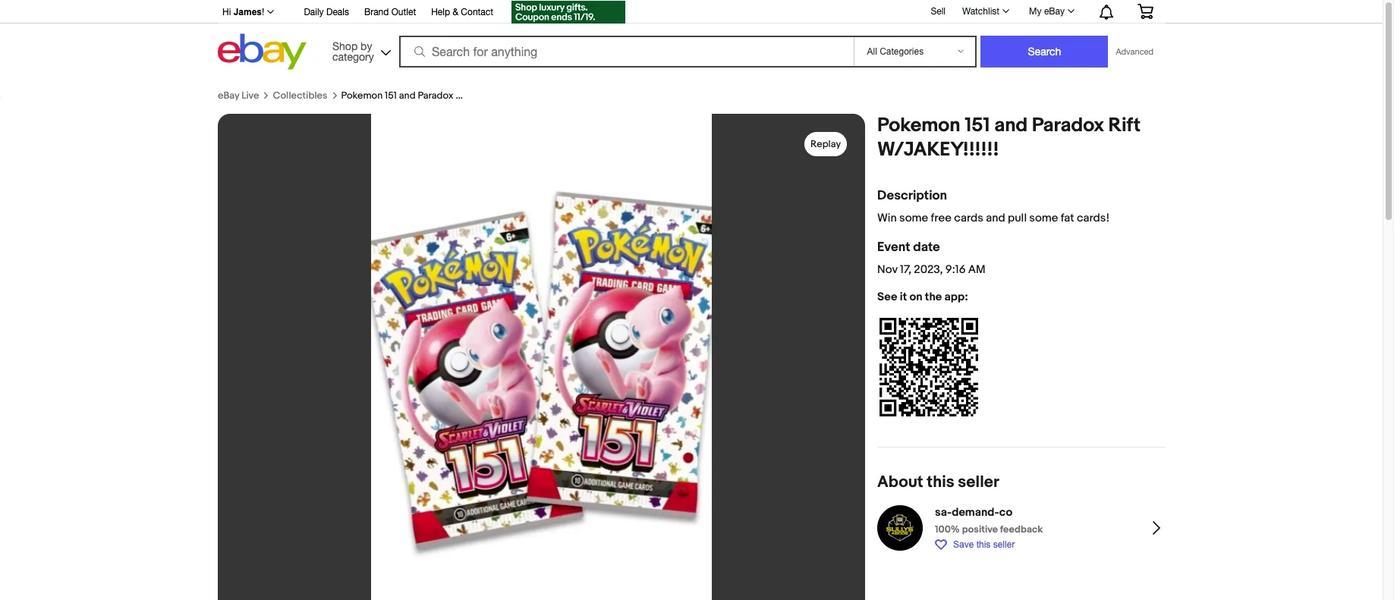 Task type: describe. For each thing, give the bounding box(es) containing it.
event date nov 17, 2023, 9:16 am
[[878, 240, 986, 277]]

0 vertical spatial 151
[[385, 89, 397, 102]]

see
[[878, 290, 898, 304]]

it
[[900, 290, 907, 304]]

event
[[878, 240, 911, 255]]

my ebay link
[[1021, 2, 1082, 20]]

shop
[[333, 40, 358, 52]]

help & contact
[[431, 7, 494, 17]]

sa-
[[935, 505, 952, 520]]

brand outlet link
[[364, 5, 416, 21]]

help & contact link
[[431, 5, 494, 21]]

ebay live link
[[218, 89, 259, 102]]

get the coupon image
[[512, 1, 626, 24]]

0 vertical spatial pokemon 151 and paradox rift w/jakey!!!!!!
[[341, 89, 534, 102]]

am
[[969, 263, 986, 277]]

feedback
[[1001, 524, 1043, 536]]

account navigation
[[214, 0, 1165, 26]]

ebay inside account navigation
[[1045, 6, 1065, 17]]

on
[[910, 290, 923, 304]]

17,
[[900, 263, 912, 277]]

1 vertical spatial pokemon
[[878, 114, 961, 137]]

shop by category button
[[326, 34, 394, 66]]

0 horizontal spatial ebay
[[218, 89, 239, 102]]

collectibles
[[273, 89, 328, 102]]

100%
[[935, 524, 960, 536]]

fat
[[1061, 211, 1075, 225]]

the
[[925, 290, 942, 304]]

category
[[333, 50, 374, 63]]

seller inside sa-demand-co 100% positive feedback save this seller
[[994, 540, 1015, 550]]

0 vertical spatial seller
[[958, 473, 1000, 493]]

daily deals
[[304, 7, 349, 17]]

positive
[[962, 524, 998, 536]]

see it on the app:
[[878, 290, 969, 304]]

cards
[[955, 211, 984, 225]]

and inside description win some free cards and pull some fat cards!
[[986, 211, 1006, 225]]

replay
[[811, 138, 841, 150]]

free
[[931, 211, 952, 225]]

daily
[[304, 7, 324, 17]]

app:
[[945, 290, 969, 304]]

my
[[1030, 6, 1042, 17]]

pull
[[1008, 211, 1027, 225]]

outlet
[[392, 7, 416, 17]]

save
[[954, 540, 974, 550]]

your shopping cart image
[[1137, 4, 1155, 19]]



Task type: vqa. For each thing, say whether or not it's contained in the screenshot.
top +
no



Task type: locate. For each thing, give the bounding box(es) containing it.
0 horizontal spatial pokemon
[[341, 89, 383, 102]]

w/jakey!!!!!!
[[473, 89, 534, 102], [878, 138, 999, 162]]

hi james !
[[222, 7, 265, 17]]

and inside pokemon 151 and paradox rift w/jakey!!!!!!
[[995, 114, 1028, 137]]

ebay
[[1045, 6, 1065, 17], [218, 89, 239, 102]]

0 vertical spatial w/jakey!!!!!!
[[473, 89, 534, 102]]

this up sa-
[[927, 473, 955, 493]]

!
[[262, 7, 265, 17]]

paradox
[[418, 89, 454, 102], [1032, 114, 1105, 137]]

0 vertical spatial paradox
[[418, 89, 454, 102]]

1 vertical spatial 151
[[965, 114, 990, 137]]

collectibles link
[[273, 89, 328, 102]]

brand outlet
[[364, 7, 416, 17]]

some left fat
[[1030, 211, 1059, 225]]

deals
[[326, 7, 349, 17]]

2023,
[[914, 263, 943, 277]]

None submit
[[981, 36, 1109, 68]]

pokemon up description
[[878, 114, 961, 137]]

none submit inside the shop by category banner
[[981, 36, 1109, 68]]

0 horizontal spatial 151
[[385, 89, 397, 102]]

ebay live
[[218, 89, 259, 102]]

brand
[[364, 7, 389, 17]]

1 vertical spatial pokemon 151 and paradox rift w/jakey!!!!!!
[[878, 114, 1141, 162]]

shop by category
[[333, 40, 374, 63]]

seller down feedback
[[994, 540, 1015, 550]]

1 horizontal spatial 151
[[965, 114, 990, 137]]

1 vertical spatial and
[[995, 114, 1028, 137]]

1 horizontal spatial w/jakey!!!!!!
[[878, 138, 999, 162]]

0 horizontal spatial pokemon 151 and paradox rift w/jakey!!!!!!
[[341, 89, 534, 102]]

0 vertical spatial and
[[399, 89, 416, 102]]

1 vertical spatial ebay
[[218, 89, 239, 102]]

sa demand co image
[[878, 505, 923, 551]]

watchlist
[[963, 6, 1000, 17]]

advanced
[[1116, 47, 1154, 56]]

0 vertical spatial ebay
[[1045, 6, 1065, 17]]

this
[[927, 473, 955, 493], [977, 540, 991, 550]]

some
[[900, 211, 929, 225], [1030, 211, 1059, 225]]

9:16
[[946, 263, 966, 277]]

0 vertical spatial pokemon
[[341, 89, 383, 102]]

1 horizontal spatial ebay
[[1045, 6, 1065, 17]]

&
[[453, 7, 459, 17]]

1 horizontal spatial paradox
[[1032, 114, 1105, 137]]

contact
[[461, 7, 494, 17]]

1 horizontal spatial pokemon 151 and paradox rift w/jakey!!!!!!
[[878, 114, 1141, 162]]

sell
[[931, 6, 946, 16]]

description win some free cards and pull some fat cards!
[[878, 188, 1110, 225]]

save this seller button
[[935, 539, 1015, 551]]

1 vertical spatial paradox
[[1032, 114, 1105, 137]]

1 horizontal spatial this
[[977, 540, 991, 550]]

0 horizontal spatial paradox
[[418, 89, 454, 102]]

1 horizontal spatial some
[[1030, 211, 1059, 225]]

151
[[385, 89, 397, 102], [965, 114, 990, 137]]

by
[[361, 40, 372, 52]]

pokemon 151 and paradox rift w/jakey!!!!!! link
[[341, 89, 534, 102]]

seller
[[958, 473, 1000, 493], [994, 540, 1015, 550]]

1 vertical spatial w/jakey!!!!!!
[[878, 138, 999, 162]]

pokemon down category
[[341, 89, 383, 102]]

my ebay
[[1030, 6, 1065, 17]]

ebay right the my
[[1045, 6, 1065, 17]]

hi
[[222, 7, 231, 17]]

1 vertical spatial seller
[[994, 540, 1015, 550]]

1 some from the left
[[900, 211, 929, 225]]

ebay left live
[[218, 89, 239, 102]]

about
[[878, 473, 924, 493]]

0 horizontal spatial this
[[927, 473, 955, 493]]

james
[[234, 7, 262, 17]]

0 horizontal spatial rift
[[456, 89, 471, 102]]

0 vertical spatial this
[[927, 473, 955, 493]]

2 some from the left
[[1030, 211, 1059, 225]]

1 vertical spatial this
[[977, 540, 991, 550]]

live
[[242, 89, 259, 102]]

pokemon
[[341, 89, 383, 102], [878, 114, 961, 137]]

cards!
[[1077, 211, 1110, 225]]

date
[[913, 240, 940, 255]]

0 horizontal spatial w/jakey!!!!!!
[[473, 89, 534, 102]]

win
[[878, 211, 897, 225]]

1 vertical spatial rift
[[1109, 114, 1141, 137]]

1 horizontal spatial pokemon
[[878, 114, 961, 137]]

this down 'positive' in the right bottom of the page
[[977, 540, 991, 550]]

nov
[[878, 263, 898, 277]]

1 horizontal spatial rift
[[1109, 114, 1141, 137]]

rift
[[456, 89, 471, 102], [1109, 114, 1141, 137]]

qrcode image
[[878, 316, 981, 419]]

co
[[1000, 505, 1013, 520]]

seller up demand-
[[958, 473, 1000, 493]]

some down description
[[900, 211, 929, 225]]

demand-
[[952, 505, 1000, 520]]

Search for anything text field
[[402, 37, 851, 66]]

advanced link
[[1109, 36, 1162, 67]]

and
[[399, 89, 416, 102], [995, 114, 1028, 137], [986, 211, 1006, 225]]

watchlist link
[[954, 2, 1017, 20]]

pokemon 151 and paradox rift w/jakey!!!!!!
[[341, 89, 534, 102], [878, 114, 1141, 162]]

help
[[431, 7, 450, 17]]

sell link
[[924, 6, 953, 16]]

description
[[878, 188, 948, 203]]

about this seller
[[878, 473, 1000, 493]]

shop by category banner
[[214, 0, 1165, 89]]

sa-demand-co 100% positive feedback save this seller
[[935, 505, 1043, 550]]

2 vertical spatial and
[[986, 211, 1006, 225]]

paradox inside pokemon 151 and paradox rift w/jakey!!!!!!
[[1032, 114, 1105, 137]]

this inside sa-demand-co 100% positive feedback save this seller
[[977, 540, 991, 550]]

0 vertical spatial rift
[[456, 89, 471, 102]]

daily deals link
[[304, 5, 349, 21]]

0 horizontal spatial some
[[900, 211, 929, 225]]



